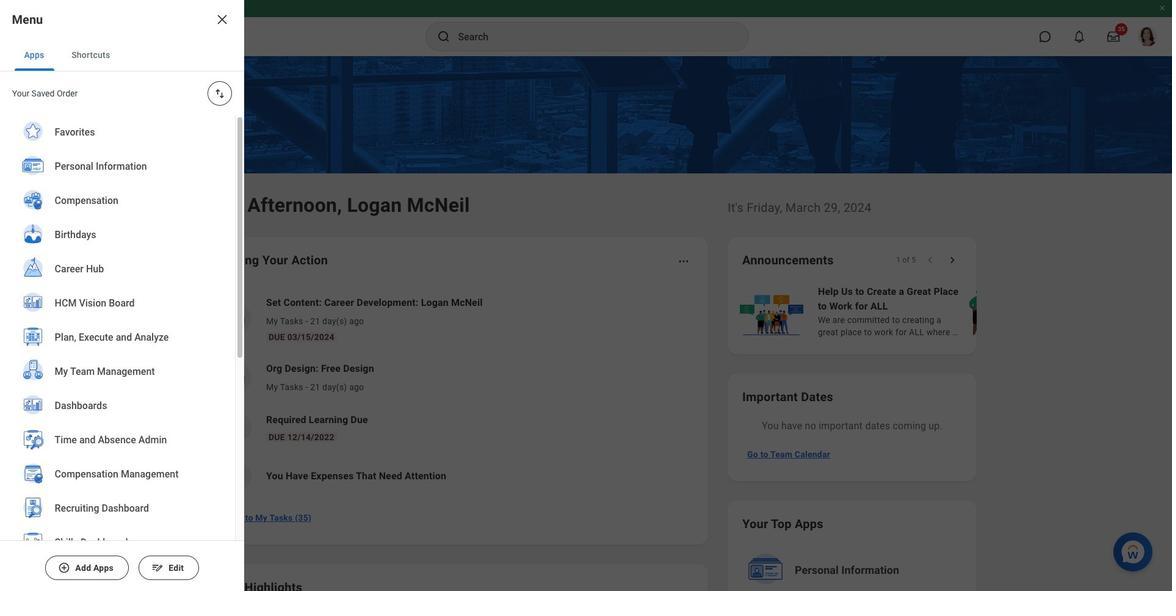 Task type: vqa. For each thing, say whether or not it's contained in the screenshot.
Host within the LOGAN MCNEIL GIG HOST
no



Task type: describe. For each thing, give the bounding box(es) containing it.
1 inbox image from the top
[[228, 310, 246, 328]]

book open image
[[228, 418, 246, 437]]

search image
[[436, 29, 451, 44]]

plus circle image
[[58, 562, 70, 574]]

2 inbox image from the top
[[228, 368, 246, 387]]

profile logan mcneil element
[[1131, 23, 1166, 50]]

list inside global navigation dialog
[[0, 115, 235, 591]]

inbox large image
[[1108, 31, 1120, 43]]

dashboard expenses image
[[228, 467, 246, 486]]



Task type: locate. For each thing, give the bounding box(es) containing it.
notifications large image
[[1074, 31, 1086, 43]]

chevron right small image
[[947, 254, 959, 266]]

1 vertical spatial inbox image
[[228, 368, 246, 387]]

main content
[[0, 56, 1173, 591]]

global navigation dialog
[[0, 0, 244, 591]]

inbox image
[[228, 310, 246, 328], [228, 368, 246, 387]]

0 vertical spatial inbox image
[[228, 310, 246, 328]]

sort image
[[214, 87, 226, 100]]

chevron left small image
[[925, 254, 937, 266]]

banner
[[0, 0, 1173, 56]]

status
[[897, 255, 916, 265]]

text edit image
[[151, 562, 164, 574]]

close environment banner image
[[1159, 4, 1167, 12]]

list
[[0, 115, 235, 591], [738, 283, 1173, 340], [210, 286, 694, 501]]

x image
[[215, 12, 230, 27]]

tab list
[[0, 39, 244, 71]]



